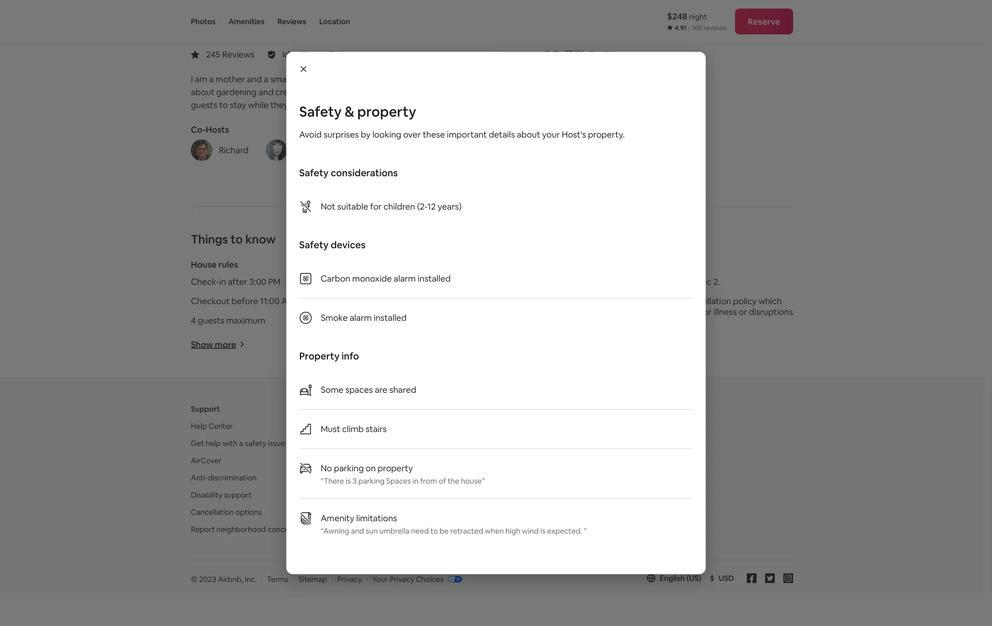 Task type: vqa. For each thing, say whether or not it's contained in the screenshot.
PRIVACY
yes



Task type: describe. For each thing, give the bounding box(es) containing it.
12 inside the safety & property dialog
[[428, 201, 436, 212]]

need
[[411, 526, 429, 536]]

1 vertical spatial (2-
[[491, 315, 501, 326]]

checkout before 11:00 am
[[191, 296, 295, 307]]

2 privacy from the left
[[390, 575, 414, 585]]

co-
[[191, 124, 206, 135]]

friendly
[[420, 508, 446, 517]]

cancellation inside review the host's full cancellation policy which applies even if you cancel for illness or disruptions caused by covid-19.
[[684, 296, 732, 307]]

not suitable for children (2-12 years) inside the safety & property dialog
[[321, 201, 462, 212]]

report neighborhood concern link
[[191, 525, 296, 535]]

2.
[[714, 277, 721, 288]]

or
[[739, 307, 748, 318]]

amenity
[[321, 513, 355, 524]]

from
[[420, 476, 437, 486]]

english (us) button
[[647, 574, 702, 584]]

usd
[[719, 574, 734, 584]]

for inside review the host's full cancellation policy which applies even if you cancel for illness or disruptions caused by covid-19.
[[700, 307, 712, 318]]

hosted
[[234, 4, 275, 20]]

passionate
[[375, 74, 418, 85]]

carbon for carbon monoxide alarm installed
[[321, 273, 351, 284]]

safety for safety & property
[[299, 102, 342, 121]]

is inside amenity limitations "awning and sun umbrella need to be retracted when high wind is expected. "
[[541, 526, 546, 536]]

your privacy choices
[[372, 575, 444, 585]]

things to know
[[191, 232, 276, 247]]

0 horizontal spatial reviews
[[222, 49, 255, 60]]

your privacy choices link
[[372, 575, 462, 585]]

neighborhood
[[217, 525, 266, 535]]

19.
[[671, 317, 681, 328]]

location button
[[319, 0, 350, 43]]

discrimination
[[208, 473, 257, 483]]

0 horizontal spatial before
[[232, 296, 258, 307]]

location
[[319, 17, 350, 26]]

0 vertical spatial reviews
[[278, 17, 307, 26]]

terms
[[267, 575, 288, 585]]

which
[[759, 296, 782, 307]]

cozy
[[317, 87, 335, 98]]

forum
[[436, 473, 457, 483]]

"
[[584, 526, 587, 536]]

center
[[209, 422, 233, 431]]

be
[[440, 526, 449, 536]]

to inside i am a mother and a small business owner. i am passionate about gardening and creating a cozy and lovely space for my guests to stay while they visit the bay area.
[[219, 100, 228, 111]]

learn more about the host, olivia cheng. image
[[266, 140, 287, 161]]

100
[[692, 24, 703, 32]]

monoxide for carbon monoxide alarm
[[426, 277, 466, 288]]

1 vertical spatial parking
[[359, 476, 385, 486]]

even
[[628, 307, 647, 318]]

children inside the safety & property dialog
[[384, 201, 415, 212]]

host
[[545, 123, 564, 134]]

stay
[[230, 100, 246, 111]]

property inside no parking on property "there is 3 parking spaces in from of the house"
[[378, 463, 413, 474]]

(简体),
[[563, 49, 587, 60]]

navigate to facebook image
[[747, 574, 757, 584]]

gift cards
[[596, 490, 630, 500]]

these
[[423, 129, 445, 140]]

over
[[403, 129, 421, 140]]

anti-discrimination
[[191, 473, 257, 483]]

hosting for hosting
[[393, 405, 421, 414]]

english (us)
[[660, 574, 702, 584]]

climb
[[342, 424, 364, 435]]

anti-discrimination link
[[191, 473, 257, 483]]

in inside hosted by michelle joined in june 2016
[[259, 23, 265, 33]]

by inside hosted by michelle joined in june 2016
[[277, 4, 291, 20]]

illness
[[714, 307, 737, 318]]

disability support
[[191, 490, 252, 500]]

0 vertical spatial property
[[358, 102, 416, 121]]

limitations
[[356, 513, 397, 524]]

a right with
[[239, 439, 243, 448]]

© 2023 airbnb, inc.
[[191, 575, 257, 585]]

if
[[649, 307, 655, 318]]

years) inside the safety & property dialog
[[438, 201, 462, 212]]

$248
[[668, 10, 688, 22]]

airbnb
[[596, 405, 620, 414]]

smoke for smoke alarm
[[395, 296, 422, 307]]

your
[[543, 129, 560, 140]]

safety devices
[[299, 239, 366, 251]]

safety for safety considerations
[[299, 167, 329, 179]]

for inside i am a mother and a small business owner. i am passionate about gardening and creating a cozy and lovely space for my guests to stay while they visit the bay area.
[[404, 87, 416, 98]]

1 vertical spatial suitable
[[411, 315, 442, 326]]

smoke alarm installed
[[321, 313, 407, 324]]

hosting for hosting resources
[[393, 456, 420, 466]]

the inside review the host's full cancellation policy which applies even if you cancel for illness or disruptions caused by covid-19.
[[628, 296, 642, 307]]

verified
[[315, 49, 345, 60]]

get help with a safety issue link
[[191, 439, 285, 448]]

by inside the safety & property dialog
[[361, 129, 371, 140]]

1 am from the left
[[195, 74, 207, 85]]

for down the smoke alarm
[[444, 315, 456, 326]]

about inside the safety & property dialog
[[517, 129, 541, 140]]

am
[[282, 296, 295, 307]]

4.91 · 100 reviews
[[675, 24, 727, 32]]

about inside i am a mother and a small business owner. i am passionate about gardening and creating a cozy and lovely space for my guests to stay while they visit the bay area.
[[191, 87, 215, 98]]

中文
[[544, 49, 561, 60]]

review
[[598, 296, 627, 307]]

safety & property
[[299, 102, 416, 121]]

2023
[[199, 575, 216, 585]]

:
[[540, 49, 542, 60]]

1 vertical spatial ·
[[261, 575, 263, 585]]

no parking on property "there is 3 parking spaces in from of the house"
[[321, 463, 485, 486]]

not inside the safety & property dialog
[[321, 201, 336, 212]]

anti-
[[191, 473, 208, 483]]

help center link
[[191, 422, 233, 431]]

safety & property dialog
[[287, 52, 706, 575]]

hosting for hosting responsibly
[[393, 490, 420, 500]]

caused
[[598, 317, 627, 328]]

area.
[[339, 100, 360, 111]]

with
[[223, 439, 238, 448]]

reviews
[[704, 24, 727, 32]]

1 vertical spatial guests
[[198, 315, 224, 326]]

mother
[[216, 74, 245, 85]]

full
[[670, 296, 682, 307]]

must
[[321, 424, 340, 435]]

details
[[489, 129, 515, 140]]

11:00
[[260, 296, 280, 307]]

devices
[[331, 239, 366, 251]]

suitable inside the safety & property dialog
[[337, 201, 368, 212]]

to inside amenity limitations "awning and sun umbrella need to be retracted when high wind is expected. "
[[431, 526, 438, 536]]

languages : 中文 (简体), english
[[497, 49, 617, 60]]

1 i from the left
[[191, 74, 193, 85]]

learn more about the host, richard. image
[[191, 140, 213, 161]]

disability
[[191, 490, 222, 500]]

and up the gardening
[[247, 74, 262, 85]]

visit
[[290, 100, 306, 111]]

applies
[[598, 307, 627, 318]]

smoke for smoke alarm installed
[[321, 313, 348, 324]]

smoke alarm
[[395, 296, 446, 307]]

4 guests maximum
[[191, 315, 265, 326]]

check-in after 3:00 pm
[[191, 277, 281, 288]]

monoxide for carbon monoxide alarm installed
[[352, 273, 392, 284]]

identity
[[282, 49, 313, 60]]



Task type: locate. For each thing, give the bounding box(es) containing it.
in left june
[[259, 23, 265, 33]]

0 vertical spatial suitable
[[337, 201, 368, 212]]

2 horizontal spatial in
[[413, 476, 419, 486]]

your
[[372, 575, 388, 585]]

and down owner.
[[337, 87, 352, 98]]

for left my
[[404, 87, 416, 98]]

english left (us)
[[660, 574, 685, 584]]

options
[[236, 508, 262, 517]]

privacy right "your"
[[390, 575, 414, 585]]

parking down on at the bottom left
[[359, 476, 385, 486]]

1 horizontal spatial cancellation
[[684, 296, 732, 307]]

1 hosting from the top
[[393, 405, 421, 414]]

0 horizontal spatial about
[[191, 87, 215, 98]]

for down considerations
[[370, 201, 382, 212]]

0 horizontal spatial is
[[346, 476, 351, 486]]

0 vertical spatial about
[[191, 87, 215, 98]]

get
[[191, 439, 204, 448]]

1 horizontal spatial to
[[231, 232, 243, 247]]

resources
[[422, 456, 456, 466]]

for inside the safety & property dialog
[[370, 201, 382, 212]]

parking up 3
[[334, 463, 364, 474]]

3 safety from the top
[[299, 239, 329, 251]]

0 vertical spatial 12
[[428, 201, 436, 212]]

guests right 4
[[198, 315, 224, 326]]

&
[[345, 102, 355, 121]]

cards
[[611, 490, 630, 500]]

3 hosting from the top
[[393, 490, 420, 500]]

amenities button
[[229, 0, 265, 43]]

0 horizontal spatial am
[[195, 74, 207, 85]]

small
[[270, 74, 291, 85]]

and up while
[[259, 87, 274, 98]]

0 horizontal spatial years)
[[438, 201, 462, 212]]

gardening
[[216, 87, 257, 98]]

245 reviews
[[206, 49, 255, 60]]

learn more about the host, richard. image
[[191, 140, 213, 161]]

0 vertical spatial children
[[384, 201, 415, 212]]

0 vertical spatial in
[[259, 23, 265, 33]]

0 vertical spatial safety
[[299, 102, 342, 121]]

not up safety devices
[[321, 201, 336, 212]]

carbon for carbon monoxide alarm
[[395, 277, 424, 288]]

i left mother
[[191, 74, 193, 85]]

to left be
[[431, 526, 438, 536]]

monoxide inside the safety & property dialog
[[352, 273, 392, 284]]

1 horizontal spatial is
[[541, 526, 546, 536]]

safety left devices
[[299, 239, 329, 251]]

0 horizontal spatial suitable
[[337, 201, 368, 212]]

navigate to twitter image
[[766, 574, 775, 584]]

i up lovely
[[357, 74, 359, 85]]

0 vertical spatial the
[[308, 100, 321, 111]]

1 horizontal spatial english
[[660, 574, 685, 584]]

host's
[[562, 129, 587, 140]]

airbnb-
[[393, 508, 420, 517]]

0 vertical spatial (2-
[[417, 201, 428, 212]]

1 horizontal spatial the
[[448, 476, 460, 486]]

1 vertical spatial 12
[[501, 315, 510, 326]]

1 vertical spatial english
[[660, 574, 685, 584]]

monoxide up smoke alarm installed
[[352, 273, 392, 284]]

0 horizontal spatial not
[[321, 201, 336, 212]]

12
[[428, 201, 436, 212], [501, 315, 510, 326]]

about left your
[[517, 129, 541, 140]]

guests inside i am a mother and a small business owner. i am passionate about gardening and creating a cozy and lovely space for my guests to stay while they visit the bay area.
[[191, 100, 218, 111]]

carbon down safety devices
[[321, 273, 351, 284]]

sitemap link
[[299, 575, 327, 585]]

1 vertical spatial installed
[[374, 313, 407, 324]]

and
[[247, 74, 262, 85], [259, 87, 274, 98], [337, 87, 352, 98], [351, 526, 364, 536]]

report
[[191, 525, 215, 535]]

to
[[219, 100, 228, 111], [231, 232, 243, 247], [431, 526, 438, 536]]

1 vertical spatial safety
[[299, 167, 329, 179]]

rules
[[219, 259, 238, 270]]

0 vertical spatial is
[[346, 476, 351, 486]]

house"
[[461, 476, 485, 486]]

0 vertical spatial english
[[589, 49, 617, 60]]

reviews button
[[278, 0, 307, 43]]

cancel
[[673, 307, 698, 318]]

3
[[353, 476, 357, 486]]

0 vertical spatial not
[[321, 201, 336, 212]]

about left the gardening
[[191, 87, 215, 98]]

english
[[589, 49, 617, 60], [660, 574, 685, 584]]

hosting
[[393, 405, 421, 414], [393, 456, 420, 466], [393, 490, 420, 500]]

is left 3
[[346, 476, 351, 486]]

the inside i am a mother and a small business owner. i am passionate about gardening and creating a cozy and lovely space for my guests to stay while they visit the bay area.
[[308, 100, 321, 111]]

2 i from the left
[[357, 74, 359, 85]]

gift
[[596, 490, 609, 500]]

not suitable for children (2-12 years) down carbon monoxide alarm
[[395, 315, 536, 326]]

0 horizontal spatial cancellation
[[618, 277, 665, 288]]

reviews
[[278, 17, 307, 26], [222, 49, 255, 60]]

pm
[[268, 277, 281, 288]]

1 vertical spatial to
[[231, 232, 243, 247]]

2 safety from the top
[[299, 167, 329, 179]]

1 vertical spatial not suitable for children (2-12 years)
[[395, 315, 536, 326]]

no
[[321, 463, 332, 474]]

0 horizontal spatial english
[[589, 49, 617, 60]]

hosting down spaces on the left
[[393, 490, 420, 500]]

2 vertical spatial to
[[431, 526, 438, 536]]

by left looking
[[361, 129, 371, 140]]

0 horizontal spatial monoxide
[[352, 273, 392, 284]]

support
[[224, 490, 252, 500]]

learn more about the host, olivia cheng. image
[[266, 140, 287, 161]]

the left if
[[628, 296, 642, 307]]

they
[[271, 100, 288, 111]]

safety
[[299, 102, 342, 121], [299, 167, 329, 179], [299, 239, 329, 251]]

1 vertical spatial reviews
[[222, 49, 255, 60]]

stairs
[[366, 424, 387, 435]]

1 horizontal spatial smoke
[[395, 296, 422, 307]]

1 vertical spatial by
[[361, 129, 371, 140]]

0 vertical spatial cancellation
[[618, 277, 665, 288]]

community forum
[[393, 473, 457, 483]]

in inside no parking on property "there is 3 parking spaces in from of the house"
[[413, 476, 419, 486]]

is inside no parking on property "there is 3 parking spaces in from of the house"
[[346, 476, 351, 486]]

carbon monoxide alarm
[[395, 277, 490, 288]]

(2- inside the safety & property dialog
[[417, 201, 428, 212]]

are
[[375, 385, 388, 396]]

suitable
[[337, 201, 368, 212], [411, 315, 442, 326]]

the inside no parking on property "there is 3 parking spaces in from of the house"
[[448, 476, 460, 486]]

dec
[[696, 277, 712, 288]]

not down the smoke alarm
[[395, 315, 409, 326]]

aircover link
[[191, 456, 222, 466]]

by
[[277, 4, 291, 20], [361, 129, 371, 140], [629, 317, 639, 328]]

©
[[191, 575, 198, 585]]

2 vertical spatial safety
[[299, 239, 329, 251]]

am up lovely
[[360, 74, 373, 85]]

0 horizontal spatial installed
[[374, 313, 407, 324]]

show more
[[191, 339, 236, 350]]

2 vertical spatial by
[[629, 317, 639, 328]]

considerations
[[331, 167, 398, 179]]

cancellation options link
[[191, 508, 262, 517]]

a down business
[[310, 87, 315, 98]]

1 horizontal spatial years)
[[512, 315, 536, 326]]

to left know
[[231, 232, 243, 247]]

in left from
[[413, 476, 419, 486]]

0 vertical spatial smoke
[[395, 296, 422, 307]]

cancellation down dec
[[684, 296, 732, 307]]

0 horizontal spatial in
[[219, 277, 226, 288]]

2 horizontal spatial by
[[629, 317, 639, 328]]

smoke up property info
[[321, 313, 348, 324]]

terms link
[[267, 575, 288, 585]]

children down considerations
[[384, 201, 415, 212]]

1 vertical spatial children
[[458, 315, 489, 326]]

2 am from the left
[[360, 74, 373, 85]]

support
[[191, 405, 220, 414]]

in left after
[[219, 277, 226, 288]]

carbon inside the safety & property dialog
[[321, 273, 351, 284]]

umbrella
[[380, 526, 410, 536]]

airbnb,
[[218, 575, 243, 585]]

learn more about the host, michelle. image
[[191, 2, 225, 36], [191, 2, 225, 36]]

1 vertical spatial in
[[219, 277, 226, 288]]

not suitable for children (2-12 years) down considerations
[[321, 201, 462, 212]]

1 vertical spatial smoke
[[321, 313, 348, 324]]

cancellation up the host's
[[618, 277, 665, 288]]

0 vertical spatial not suitable for children (2-12 years)
[[321, 201, 462, 212]]

1 horizontal spatial ·
[[689, 24, 690, 32]]

1 vertical spatial the
[[628, 296, 642, 307]]

0 vertical spatial parking
[[334, 463, 364, 474]]

1 horizontal spatial am
[[360, 74, 373, 85]]

1 vertical spatial before
[[232, 296, 258, 307]]

for left illness
[[700, 307, 712, 318]]

1 horizontal spatial 12
[[501, 315, 510, 326]]

contact host link
[[497, 116, 577, 142]]

co-hosts
[[191, 124, 229, 135]]

0 vertical spatial guests
[[191, 100, 218, 111]]

am down 245
[[195, 74, 207, 85]]

smoke down carbon monoxide alarm installed
[[395, 296, 422, 307]]

the left bay
[[308, 100, 321, 111]]

lovely
[[354, 87, 377, 98]]

hosting up community
[[393, 456, 420, 466]]

property down space
[[358, 102, 416, 121]]

safety for safety devices
[[299, 239, 329, 251]]

0 horizontal spatial carbon
[[321, 273, 351, 284]]

hosting responsibly
[[393, 490, 461, 500]]

safety down cozy
[[299, 102, 342, 121]]

installed up the smoke alarm
[[418, 273, 451, 284]]

property
[[299, 350, 340, 363]]

0 horizontal spatial privacy
[[338, 575, 362, 585]]

avoid
[[299, 129, 322, 140]]

is
[[346, 476, 351, 486], [541, 526, 546, 536]]

2 vertical spatial in
[[413, 476, 419, 486]]

0 horizontal spatial (2-
[[417, 201, 428, 212]]

1 horizontal spatial not
[[395, 315, 409, 326]]

0 vertical spatial years)
[[438, 201, 462, 212]]

1 vertical spatial hosting
[[393, 456, 420, 466]]

guests up co-hosts
[[191, 100, 218, 111]]

airbnb-friendly apartments
[[393, 508, 488, 517]]

by up 2016
[[277, 4, 291, 20]]

before up full
[[667, 277, 694, 288]]

carbon up the smoke alarm
[[395, 277, 424, 288]]

0 horizontal spatial children
[[384, 201, 415, 212]]

1 horizontal spatial suitable
[[411, 315, 442, 326]]

monoxide up the smoke alarm
[[426, 277, 466, 288]]

privacy left "your"
[[338, 575, 362, 585]]

2 vertical spatial the
[[448, 476, 460, 486]]

report neighborhood concern
[[191, 525, 296, 535]]

some
[[321, 385, 344, 396]]

1 horizontal spatial monoxide
[[426, 277, 466, 288]]

children
[[384, 201, 415, 212], [458, 315, 489, 326]]

installed down the smoke alarm
[[374, 313, 407, 324]]

1 horizontal spatial (2-
[[491, 315, 501, 326]]

0 horizontal spatial to
[[219, 100, 228, 111]]

0 horizontal spatial the
[[308, 100, 321, 111]]

property up spaces on the left
[[378, 463, 413, 474]]

1 privacy from the left
[[338, 575, 362, 585]]

1 vertical spatial years)
[[512, 315, 536, 326]]

0 horizontal spatial i
[[191, 74, 193, 85]]

1 horizontal spatial by
[[361, 129, 371, 140]]

2016
[[285, 23, 301, 33]]

0 vertical spatial to
[[219, 100, 228, 111]]

0 vertical spatial by
[[277, 4, 291, 20]]

1 vertical spatial is
[[541, 526, 546, 536]]

guests
[[191, 100, 218, 111], [198, 315, 224, 326]]

space
[[379, 87, 402, 98]]

0 vertical spatial hosting
[[393, 405, 421, 414]]

2 vertical spatial hosting
[[393, 490, 420, 500]]

1 horizontal spatial carbon
[[395, 277, 424, 288]]

richard
[[219, 145, 249, 156]]

smoke inside the safety & property dialog
[[321, 313, 348, 324]]

a left mother
[[209, 74, 214, 85]]

1 safety from the top
[[299, 102, 342, 121]]

2 horizontal spatial to
[[431, 526, 438, 536]]

a left small
[[264, 74, 269, 85]]

$ usd
[[710, 574, 734, 584]]

0 horizontal spatial by
[[277, 4, 291, 20]]

children down carbon monoxide alarm
[[458, 315, 489, 326]]

navigate to instagram image
[[784, 574, 794, 584]]

suitable down safety considerations
[[337, 201, 368, 212]]

1 horizontal spatial before
[[667, 277, 694, 288]]

to left stay
[[219, 100, 228, 111]]

info
[[342, 350, 359, 363]]

and inside amenity limitations "awning and sun umbrella need to be retracted when high wind is expected. "
[[351, 526, 364, 536]]

1 vertical spatial about
[[517, 129, 541, 140]]

0 vertical spatial installed
[[418, 273, 451, 284]]

(us)
[[687, 574, 702, 584]]

a
[[209, 74, 214, 85], [264, 74, 269, 85], [310, 87, 315, 98], [239, 439, 243, 448]]

help center
[[191, 422, 233, 431]]

i am a mother and a small business owner. i am passionate about gardening and creating a cozy and lovely space for my guests to stay while they visit the bay area.
[[191, 74, 430, 111]]

0 vertical spatial before
[[667, 277, 694, 288]]

help
[[206, 439, 221, 448]]

safety down avoid
[[299, 167, 329, 179]]

1 vertical spatial not
[[395, 315, 409, 326]]

1 horizontal spatial in
[[259, 23, 265, 33]]

by inside review the host's full cancellation policy which applies even if you cancel for illness or disruptions caused by covid-19.
[[629, 317, 639, 328]]

2 hosting from the top
[[393, 456, 420, 466]]

english right (简体),
[[589, 49, 617, 60]]

1 horizontal spatial children
[[458, 315, 489, 326]]

photos button
[[191, 0, 216, 43]]

monoxide
[[352, 273, 392, 284], [426, 277, 466, 288]]

contact host
[[510, 123, 564, 134]]

1 vertical spatial property
[[378, 463, 413, 474]]

cancellation options
[[191, 508, 262, 517]]

before up maximum at left
[[232, 296, 258, 307]]

hosting down shared at the left
[[393, 405, 421, 414]]

carbon
[[321, 273, 351, 284], [395, 277, 424, 288]]

1 vertical spatial cancellation
[[684, 296, 732, 307]]

the right of at the left bottom of the page
[[448, 476, 460, 486]]

· right 4.91
[[689, 24, 690, 32]]

not suitable for children (2-12 years)
[[321, 201, 462, 212], [395, 315, 536, 326]]

is right wind
[[541, 526, 546, 536]]

show
[[191, 339, 213, 350]]

0 horizontal spatial 12
[[428, 201, 436, 212]]

by right the "caused"
[[629, 317, 639, 328]]

· right inc.
[[261, 575, 263, 585]]

1 horizontal spatial privacy
[[390, 575, 414, 585]]

while
[[248, 100, 269, 111]]

0 horizontal spatial smoke
[[321, 313, 348, 324]]

2 horizontal spatial the
[[628, 296, 642, 307]]

and left sun
[[351, 526, 364, 536]]

am
[[195, 74, 207, 85], [360, 74, 373, 85]]

suitable down the smoke alarm
[[411, 315, 442, 326]]

before
[[667, 277, 694, 288], [232, 296, 258, 307]]

show more button
[[191, 339, 245, 350]]



